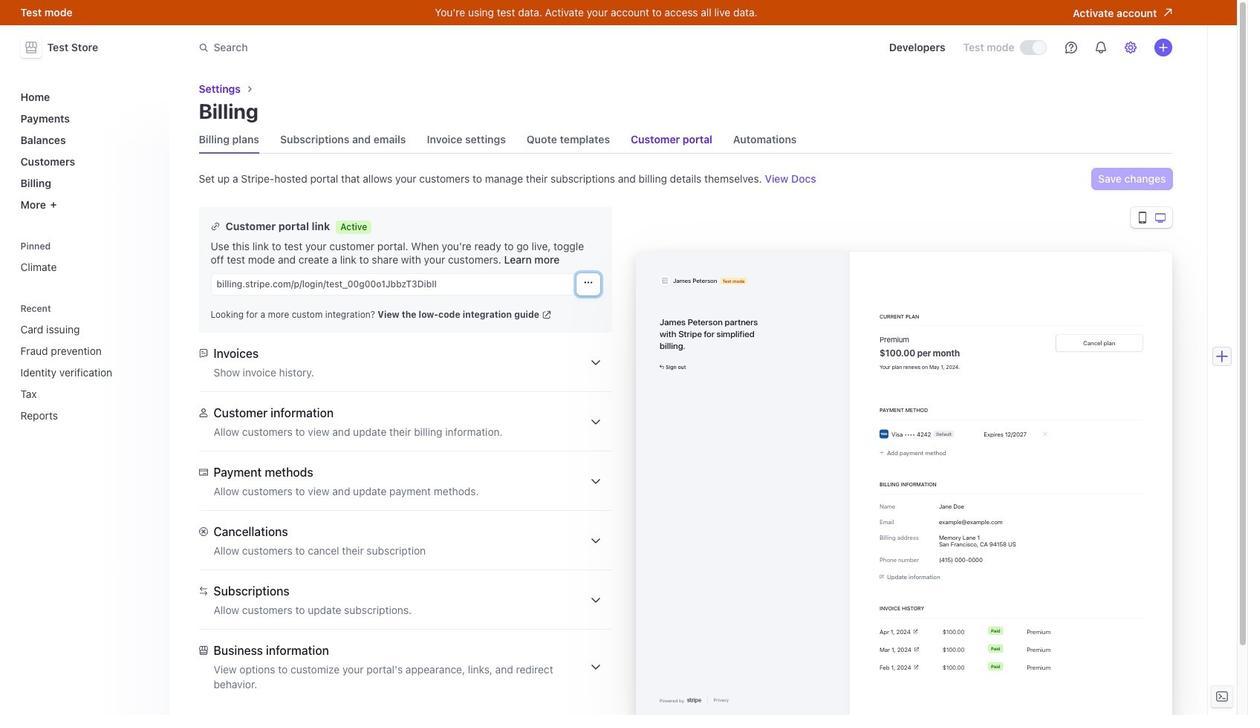 Task type: describe. For each thing, give the bounding box(es) containing it.
notifications image
[[1095, 42, 1107, 54]]

1 recent element from the top
[[14, 303, 160, 428]]

svg image
[[584, 278, 593, 287]]

pinned element
[[14, 241, 160, 279]]

2 recent element from the top
[[14, 317, 160, 428]]



Task type: locate. For each thing, give the bounding box(es) containing it.
settings image
[[1125, 42, 1137, 54]]

None search field
[[190, 34, 609, 61]]

help image
[[1065, 42, 1077, 54]]

tab list
[[199, 126, 1172, 154]]

stripe image
[[687, 698, 701, 704]]

recent element
[[14, 303, 160, 428], [14, 317, 160, 428]]

core navigation links element
[[14, 85, 160, 217]]

Test mode checkbox
[[1021, 41, 1046, 54]]

Search text field
[[190, 34, 609, 61]]



Task type: vqa. For each thing, say whether or not it's contained in the screenshot.
Change invoice status button
no



